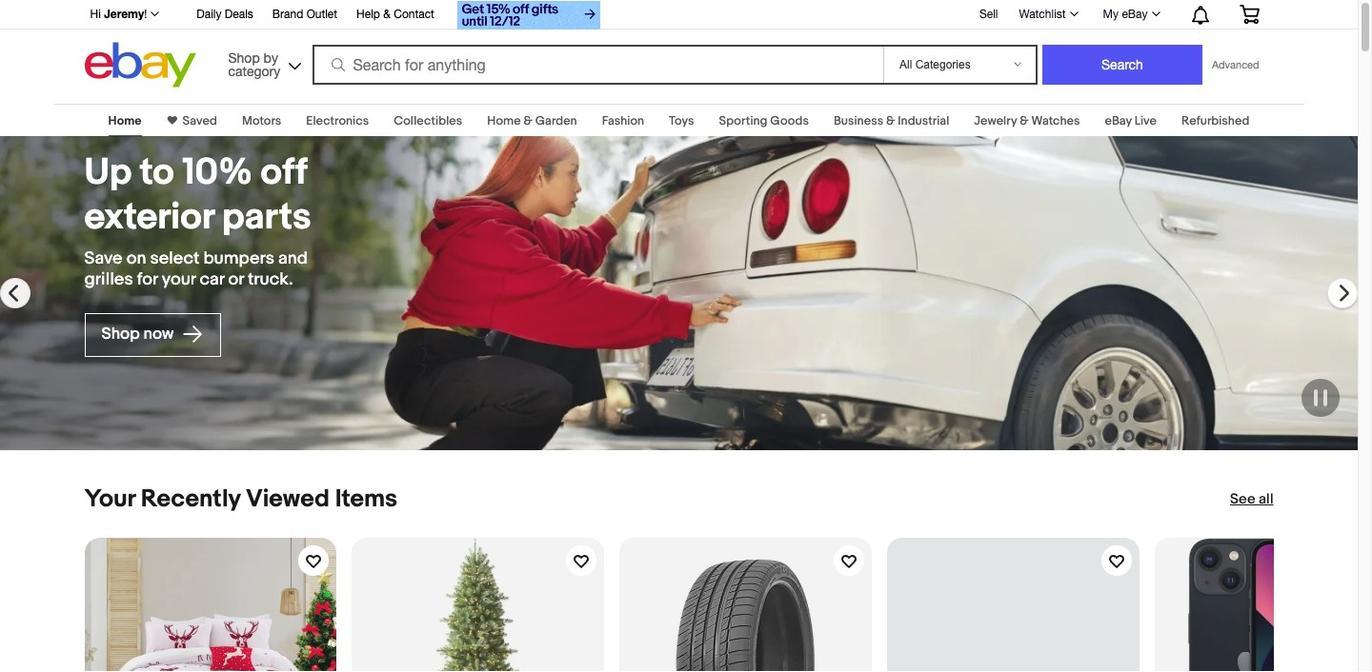 Task type: describe. For each thing, give the bounding box(es) containing it.
fashion
[[602, 113, 644, 129]]

& for industrial
[[886, 113, 895, 129]]

business
[[834, 113, 884, 129]]

your recently viewed items link
[[84, 485, 397, 515]]

motors
[[242, 113, 281, 129]]

all
[[1259, 491, 1274, 509]]

shop now
[[101, 325, 178, 344]]

home & garden link
[[487, 113, 577, 129]]

garden
[[535, 113, 577, 129]]

up to 10% off exterior parts main content
[[0, 92, 1372, 672]]

parts
[[222, 195, 311, 240]]

saved link
[[177, 113, 217, 129]]

daily deals link
[[197, 5, 253, 26]]

toys
[[669, 113, 694, 129]]

electronics link
[[306, 113, 369, 129]]

advanced link
[[1203, 46, 1269, 84]]

deals
[[225, 8, 253, 21]]

ebay inside account navigation
[[1122, 8, 1148, 21]]

daily
[[197, 8, 222, 21]]

on
[[126, 248, 146, 269]]

shop by category banner
[[80, 0, 1274, 92]]

select
[[150, 248, 199, 269]]

my ebay link
[[1093, 3, 1169, 26]]

toys link
[[669, 113, 694, 129]]

contact
[[394, 8, 434, 21]]

ebay live
[[1105, 113, 1157, 129]]

brand
[[272, 8, 303, 21]]

shop by category button
[[220, 42, 305, 83]]

jewelry
[[974, 113, 1017, 129]]

by
[[264, 50, 278, 65]]

& for garden
[[524, 113, 533, 129]]

see all
[[1230, 491, 1274, 509]]

watchlist
[[1019, 8, 1066, 21]]

see all link
[[1230, 491, 1274, 510]]

10%
[[182, 151, 253, 195]]

shop for shop by category
[[228, 50, 260, 65]]

help
[[356, 8, 380, 21]]

hi
[[90, 8, 101, 21]]

save
[[84, 248, 123, 269]]

saved
[[183, 113, 217, 129]]

watches
[[1031, 113, 1080, 129]]

sporting
[[719, 113, 768, 129]]

off
[[261, 151, 307, 195]]

shop for shop now
[[101, 325, 140, 344]]

sell
[[980, 7, 998, 21]]

brand outlet link
[[272, 5, 337, 26]]

help & contact
[[356, 8, 434, 21]]

outlet
[[306, 8, 337, 21]]

refurbished
[[1182, 113, 1250, 129]]

up
[[84, 151, 132, 195]]

sell link
[[971, 7, 1007, 21]]

goods
[[770, 113, 809, 129]]

help & contact link
[[356, 5, 434, 26]]

sporting goods
[[719, 113, 809, 129]]

grilles
[[84, 269, 133, 290]]

collectibles link
[[394, 113, 462, 129]]

advanced
[[1212, 59, 1259, 71]]

& for watches
[[1020, 113, 1029, 129]]

items
[[335, 485, 397, 515]]

live
[[1135, 113, 1157, 129]]

business & industrial
[[834, 113, 949, 129]]

my ebay
[[1103, 8, 1148, 21]]



Task type: locate. For each thing, give the bounding box(es) containing it.
hi jeremy !
[[90, 7, 147, 21]]

recently
[[141, 485, 240, 515]]

1 vertical spatial shop
[[101, 325, 140, 344]]

1 horizontal spatial home
[[487, 113, 521, 129]]

home & garden
[[487, 113, 577, 129]]

1 vertical spatial ebay
[[1105, 113, 1132, 129]]

0 vertical spatial ebay
[[1122, 8, 1148, 21]]

business & industrial link
[[834, 113, 949, 129]]

& right business
[[886, 113, 895, 129]]

your
[[84, 485, 135, 515]]

collectibles
[[394, 113, 462, 129]]

electronics
[[306, 113, 369, 129]]

exterior
[[84, 195, 214, 240]]

your shopping cart image
[[1238, 5, 1260, 24]]

shop inside shop by category
[[228, 50, 260, 65]]

category
[[228, 63, 280, 79]]

2 home from the left
[[487, 113, 521, 129]]

home for home & garden
[[487, 113, 521, 129]]

ebay inside the up to 10% off exterior parts "main content"
[[1105, 113, 1132, 129]]

!
[[144, 8, 147, 21]]

your
[[162, 269, 196, 290]]

get an extra 15% off image
[[457, 1, 600, 30]]

sporting goods link
[[719, 113, 809, 129]]

or
[[228, 269, 244, 290]]

& right jewelry
[[1020, 113, 1029, 129]]

bumpers
[[203, 248, 274, 269]]

none submit inside shop by category banner
[[1042, 45, 1203, 85]]

industrial
[[898, 113, 949, 129]]

home left garden
[[487, 113, 521, 129]]

and
[[278, 248, 308, 269]]

ebay
[[1122, 8, 1148, 21], [1105, 113, 1132, 129]]

for
[[137, 269, 158, 290]]

& for contact
[[383, 8, 391, 21]]

account navigation
[[80, 0, 1274, 32]]

jewelry & watches
[[974, 113, 1080, 129]]

1 horizontal spatial shop
[[228, 50, 260, 65]]

watchlist link
[[1009, 3, 1087, 26]]

see
[[1230, 491, 1256, 509]]

to
[[140, 151, 174, 195]]

ebay left the live
[[1105, 113, 1132, 129]]

shop left by at the left of the page
[[228, 50, 260, 65]]

my
[[1103, 8, 1119, 21]]

viewed
[[246, 485, 330, 515]]

truck.
[[248, 269, 293, 290]]

0 horizontal spatial shop
[[101, 325, 140, 344]]

now
[[143, 325, 174, 344]]

up to 10% off exterior parts save on select bumpers and grilles for your car or truck.
[[84, 151, 311, 290]]

Search for anything text field
[[315, 47, 880, 83]]

home for home
[[108, 113, 142, 129]]

ebay live link
[[1105, 113, 1157, 129]]

& left garden
[[524, 113, 533, 129]]

home
[[108, 113, 142, 129], [487, 113, 521, 129]]

0 horizontal spatial home
[[108, 113, 142, 129]]

jewelry & watches link
[[974, 113, 1080, 129]]

&
[[383, 8, 391, 21], [524, 113, 533, 129], [886, 113, 895, 129], [1020, 113, 1029, 129]]

refurbished link
[[1182, 113, 1250, 129]]

& inside account navigation
[[383, 8, 391, 21]]

car
[[200, 269, 224, 290]]

0 vertical spatial shop
[[228, 50, 260, 65]]

brand outlet
[[272, 8, 337, 21]]

jeremy
[[104, 7, 144, 21]]

daily deals
[[197, 8, 253, 21]]

shop
[[228, 50, 260, 65], [101, 325, 140, 344]]

shop left now
[[101, 325, 140, 344]]

None submit
[[1042, 45, 1203, 85]]

ebay right my
[[1122, 8, 1148, 21]]

your recently viewed items
[[84, 485, 397, 515]]

home up up
[[108, 113, 142, 129]]

1 home from the left
[[108, 113, 142, 129]]

& right help
[[383, 8, 391, 21]]

fashion link
[[602, 113, 644, 129]]

motors link
[[242, 113, 281, 129]]

shop by category
[[228, 50, 280, 79]]

shop inside the up to 10% off exterior parts "main content"
[[101, 325, 140, 344]]



Task type: vqa. For each thing, say whether or not it's contained in the screenshot.
middle "POSITIVE"
no



